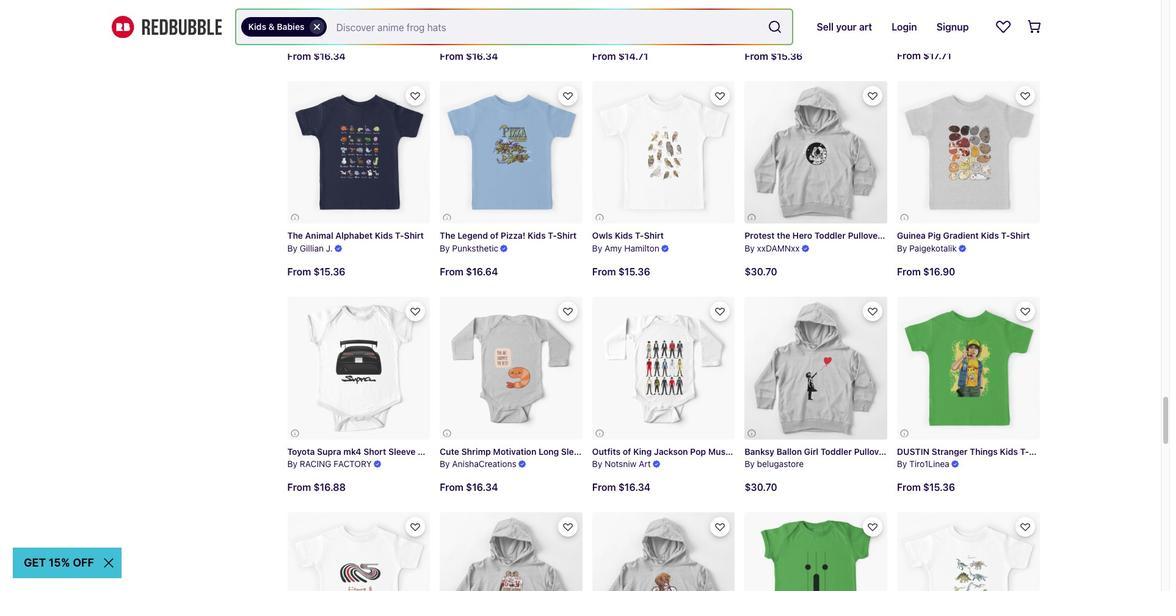 Task type: vqa. For each thing, say whether or not it's contained in the screenshot.


Task type: locate. For each thing, give the bounding box(es) containing it.
by notsniw art
[[592, 459, 651, 470]]

shirt right the gradient
[[1011, 231, 1030, 241]]

$15.36 down the tiro1linea
[[924, 482, 956, 493]]

$15.36 down zipadeelady
[[771, 50, 803, 61]]

dinosaurs kids t-shirt image
[[898, 513, 1040, 591]]

t- right 'pizza!'
[[548, 231, 557, 241]]

(no
[[353, 15, 366, 25]]

$15.36 for gillian
[[314, 266, 346, 277]]

1000 needles short sleeve baby one-piece image
[[745, 513, 888, 591]]

by down owls
[[592, 243, 603, 254]]

short inside a witchy bubble bath short sleeve baby one-piece by mélodie marcelle
[[531, 15, 554, 25]]

things
[[970, 446, 998, 457]]

gradient
[[944, 231, 979, 241]]

the up by punksthetic
[[440, 231, 456, 241]]

hopperograss
[[300, 27, 354, 38]]

from $15.36 down by amy hamilton
[[592, 266, 651, 277]]

by down the protest
[[745, 243, 755, 254]]

from for man has a dream baby t-shirt
[[745, 50, 769, 61]]

$16.34 for cute shrimp motivation long sleeve baby one-piece
[[466, 482, 498, 493]]

toddler
[[815, 231, 846, 241], [821, 446, 852, 457]]

1 the from the left
[[287, 231, 303, 241]]

the up by gillian j.
[[287, 231, 303, 241]]

stranger
[[932, 446, 968, 457]]

from for appa - cartoon (no outline) short sleeve baby one-piece
[[287, 50, 311, 61]]

hoodie up by tiro1linea
[[890, 446, 919, 457]]

$30.70 down by xxdamnxx
[[745, 266, 778, 277]]

from $15.36 down gillian
[[287, 266, 346, 277]]

shirt
[[852, 15, 872, 25], [752, 15, 771, 25], [404, 231, 424, 241], [557, 231, 577, 241], [644, 231, 664, 241], [1011, 231, 1030, 241], [1030, 446, 1049, 457]]

0 vertical spatial long
[[925, 15, 945, 25]]

shirt up hamilton
[[644, 231, 664, 241]]

baby inside a witchy bubble bath short sleeve baby one-piece by mélodie marcelle
[[585, 15, 606, 25]]

from for guinea pig gradient kids t-shirt
[[898, 266, 921, 277]]

from $15.36 for gillian
[[287, 266, 346, 277]]

by left 'punksthetic'
[[440, 243, 450, 254]]

by down toyota
[[287, 459, 298, 470]]

$30.70 down the belugastore
[[745, 482, 778, 493]]

from $16.34 down mélodie
[[440, 50, 498, 61]]

$16.34 down art
[[619, 482, 651, 493]]

from for owls kids t-shirt
[[592, 266, 616, 277]]

a left witchy
[[440, 15, 446, 25]]

babies
[[277, 21, 305, 32]]

a right the has
[[783, 15, 789, 25]]

t- right alphabet
[[395, 231, 404, 241]]

guinea pig gradient kids t-shirt
[[898, 231, 1030, 241]]

0 vertical spatial toddler
[[815, 231, 846, 241]]

the
[[287, 231, 303, 241], [440, 231, 456, 241]]

kids
[[248, 21, 266, 32], [375, 231, 393, 241], [528, 231, 546, 241], [615, 231, 633, 241], [981, 231, 999, 241], [1000, 446, 1019, 457]]

sleeve left watercolor
[[556, 15, 583, 25]]

pullover inside banksy ballon girl toddler pullover hoodie by belugastore
[[854, 446, 888, 457]]

sleeve inside a witchy bubble bath short sleeve baby one-piece by mélodie marcelle
[[556, 15, 583, 25]]

magpie
[[640, 15, 670, 25]]

by down the dustin
[[898, 459, 908, 470]]

0 vertical spatial hoodie
[[884, 231, 913, 241]]

kids left &
[[248, 21, 266, 32]]

1 vertical spatial $30.70
[[745, 482, 778, 493]]

by inside gizmo  long sleeve baby one-piece by davidbrg
[[898, 27, 908, 38]]

by for appa - cartoon (no outline) short sleeve baby one-piece
[[287, 27, 298, 38]]

by
[[287, 27, 298, 38], [440, 27, 450, 38], [745, 27, 755, 38], [898, 27, 908, 38], [287, 243, 298, 254], [440, 243, 450, 254], [745, 243, 755, 254], [592, 243, 603, 254], [898, 243, 908, 254], [287, 459, 298, 470], [440, 459, 450, 470], [745, 459, 755, 470], [592, 459, 603, 470], [898, 459, 908, 470]]

$15.36 for amy
[[619, 266, 651, 277]]

t-
[[843, 15, 852, 25], [743, 15, 752, 25], [395, 231, 404, 241], [548, 231, 557, 241], [635, 231, 644, 241], [1002, 231, 1011, 241], [1021, 446, 1030, 457]]

by for guinea pig gradient kids t-shirt
[[898, 243, 908, 254]]

baby
[[457, 15, 477, 25], [585, 15, 606, 25], [820, 15, 841, 25], [720, 15, 740, 25], [977, 15, 997, 25], [418, 446, 439, 457], [591, 446, 611, 457]]

toddler right 'girl'
[[821, 446, 852, 457]]

by down witchy
[[440, 27, 450, 38]]

by for the legend of pizza! kids t-shirt
[[440, 243, 450, 254]]

mélodie
[[452, 27, 484, 38]]

$17.71
[[924, 50, 952, 61]]

from $16.34 down by notsniw art
[[592, 482, 651, 493]]

pullover for protest the hero toddler pullover hoodie
[[848, 231, 882, 241]]

by down banksy
[[745, 459, 755, 470]]

$16.34 down mélodie
[[466, 50, 498, 61]]

toyota supra mk4 short sleeve baby one-piece
[[287, 446, 484, 457]]

2 horizontal spatial short
[[531, 15, 554, 25]]

$16.34
[[314, 50, 346, 61], [466, 50, 498, 61], [466, 482, 498, 493], [619, 482, 651, 493]]

$15.36 for tiro1linea
[[924, 482, 956, 493]]

$16.90
[[924, 266, 956, 277]]

1 horizontal spatial the
[[440, 231, 456, 241]]

$30.70
[[745, 266, 778, 277], [745, 482, 778, 493]]

0 horizontal spatial a
[[440, 15, 446, 25]]

toyota
[[287, 446, 315, 457]]

from $15.36
[[745, 50, 803, 61], [287, 266, 346, 277], [592, 266, 651, 277], [898, 482, 956, 493]]

has
[[765, 15, 781, 25]]

toddler right hero
[[815, 231, 846, 241]]

by for toyota supra mk4 short sleeve baby one-piece
[[287, 459, 298, 470]]

from $16.34 down by hopperograss
[[287, 50, 346, 61]]

pullover
[[848, 231, 882, 241], [854, 446, 888, 457]]

1 vertical spatial toddler
[[821, 446, 852, 457]]

by left gillian
[[287, 243, 298, 254]]

from down by gillian j.
[[287, 266, 311, 277]]

$15.36 down j.
[[314, 266, 346, 277]]

by down guinea
[[898, 243, 908, 254]]

witchy
[[448, 15, 477, 25]]

0 vertical spatial pullover
[[848, 231, 882, 241]]

protest
[[745, 231, 775, 241]]

from down 'amy' at the right top of page
[[592, 266, 616, 277]]

by down cute
[[440, 459, 450, 470]]

a
[[440, 15, 446, 25], [783, 15, 789, 25]]

from down the by anishacreations
[[440, 482, 464, 493]]

-
[[311, 15, 315, 25]]

hero
[[793, 231, 813, 241]]

bear on a bike toddler pullover hoodie image
[[592, 513, 735, 591]]

from $15.36 down by zipadeelady
[[745, 50, 803, 61]]

1 a from the left
[[440, 15, 446, 25]]

baby inside gizmo  long sleeve baby one-piece by davidbrg
[[977, 15, 997, 25]]

by down appa
[[287, 27, 298, 38]]

piece inside a witchy bubble bath short sleeve baby one-piece by mélodie marcelle
[[629, 15, 651, 25]]

$16.64
[[466, 266, 498, 277]]

long up davidbrg
[[925, 15, 945, 25]]

the
[[777, 231, 791, 241]]

0 vertical spatial $30.70
[[745, 266, 778, 277]]

toddler inside banksy ballon girl toddler pullover hoodie by belugastore
[[821, 446, 852, 457]]

one- inside gizmo  long sleeve baby one-piece by davidbrg
[[999, 15, 1020, 25]]

short right bath
[[531, 15, 554, 25]]

guinea pig gradient kids t-shirt image
[[898, 81, 1040, 224]]

1 vertical spatial long
[[539, 446, 559, 457]]

0 horizontal spatial the
[[287, 231, 303, 241]]

by gillian j.
[[287, 243, 333, 254]]

1 horizontal spatial a
[[783, 15, 789, 25]]

$16.34 down anishacreations
[[466, 482, 498, 493]]

$16.34 down hopperograss at the top left
[[314, 50, 346, 61]]

hoodie up by paigekotalik
[[884, 231, 913, 241]]

$15.36
[[771, 50, 803, 61], [314, 266, 346, 277], [619, 266, 651, 277], [924, 482, 956, 493]]

banksy ballon girl toddler pullover hoodie image
[[745, 297, 888, 440]]

gizmo  long sleeve baby one-piece by davidbrg
[[898, 15, 1043, 38]]

20 kids t-shirt image
[[287, 513, 430, 591]]

from for dustin stranger things kids t-shirt
[[898, 482, 921, 493]]

1 $30.70 from the top
[[745, 266, 778, 277]]

by down gizmo
[[898, 27, 908, 38]]

1 horizontal spatial short
[[402, 15, 425, 25]]

shrimp
[[462, 446, 491, 457]]

from $15.36 down by tiro1linea
[[898, 482, 956, 493]]

from down racing
[[287, 482, 311, 493]]

pullover left the dustin
[[854, 446, 888, 457]]

from down by zipadeelady
[[745, 50, 769, 61]]

from left "$14.71"
[[592, 51, 616, 62]]

by down 'man' on the top right of the page
[[745, 27, 755, 38]]

from for cute shrimp motivation long sleeve baby one-piece
[[440, 482, 464, 493]]

family
[[691, 15, 718, 25]]

long right the motivation
[[539, 446, 559, 457]]

2 the from the left
[[440, 231, 456, 241]]

1 horizontal spatial long
[[925, 15, 945, 25]]

from $17.71
[[898, 50, 952, 61]]

0 horizontal spatial long
[[539, 446, 559, 457]]

t- up hamilton
[[635, 231, 644, 241]]

from for toyota supra mk4 short sleeve baby one-piece
[[287, 482, 311, 493]]

sleeve up $17.71
[[947, 15, 974, 25]]

hoodie
[[884, 231, 913, 241], [890, 446, 919, 457]]

bubble
[[479, 15, 508, 25]]

dustin stranger things kids t-shirt image
[[898, 297, 1040, 440]]

from down by tiro1linea
[[898, 482, 921, 493]]

the for from $15.36
[[287, 231, 303, 241]]

by inside banksy ballon girl toddler pullover hoodie by belugastore
[[745, 459, 755, 470]]

short right 'mk4'
[[364, 446, 386, 457]]

from down by paigekotalik
[[898, 266, 921, 277]]

from down by punksthetic
[[440, 266, 464, 277]]

kids inside button
[[248, 21, 266, 32]]

from down mélodie
[[440, 50, 464, 61]]

the legend of pizza! kids t-shirt image
[[440, 81, 583, 224]]

2 $30.70 from the top
[[745, 482, 778, 493]]

0 horizontal spatial short
[[364, 446, 386, 457]]

from $16.34 down the by anishacreations
[[440, 482, 498, 493]]

$16.88
[[314, 482, 346, 493]]

pig
[[928, 231, 941, 241]]

guinea
[[898, 231, 926, 241]]

1 vertical spatial pullover
[[854, 446, 888, 457]]

bath
[[510, 15, 529, 25]]

kids & babies
[[248, 21, 305, 32]]

$14.71
[[619, 51, 649, 62]]

from down babies
[[287, 50, 311, 61]]

from $14.71
[[592, 51, 649, 62]]

sleeve right the motivation
[[561, 446, 589, 457]]

t- right things
[[1021, 446, 1030, 457]]

$16.34 for a witchy bubble bath short sleeve baby one-piece
[[466, 50, 498, 61]]

a witchy bubble bath short sleeve baby one-piece image
[[440, 0, 583, 8]]

1 vertical spatial hoodie
[[890, 446, 919, 457]]

hoodie inside banksy ballon girl toddler pullover hoodie by belugastore
[[890, 446, 919, 457]]

from $16.34
[[287, 50, 346, 61], [440, 50, 498, 61], [440, 482, 498, 493], [592, 482, 651, 493]]

one-
[[479, 15, 500, 25], [608, 15, 629, 25], [999, 15, 1020, 25], [441, 446, 461, 457], [614, 446, 634, 457]]

piece
[[500, 15, 523, 25], [629, 15, 651, 25], [1020, 15, 1043, 25], [461, 446, 484, 457], [634, 446, 657, 457]]

from left $17.71
[[898, 50, 921, 61]]

$15.36 down hamilton
[[619, 266, 651, 277]]

by amy hamilton
[[592, 243, 660, 254]]

from $15.36 for tiro1linea
[[898, 482, 956, 493]]

sleeve
[[427, 15, 454, 25], [556, 15, 583, 25], [947, 15, 974, 25], [389, 446, 416, 457], [561, 446, 589, 457]]

owls
[[592, 231, 613, 241]]

short right outline)
[[402, 15, 425, 25]]

art
[[639, 459, 651, 470]]

pullover left guinea
[[848, 231, 882, 241]]

sleeve up mélodie
[[427, 15, 454, 25]]

from
[[898, 50, 921, 61], [287, 50, 311, 61], [440, 50, 464, 61], [745, 50, 769, 61], [592, 51, 616, 62], [287, 266, 311, 277], [440, 266, 464, 277], [592, 266, 616, 277], [898, 266, 921, 277], [287, 482, 311, 493], [440, 482, 464, 493], [592, 482, 616, 493], [898, 482, 921, 493]]

motivation
[[493, 446, 537, 457]]

by for owls kids t-shirt
[[592, 243, 603, 254]]

long
[[925, 15, 945, 25], [539, 446, 559, 457]]

by left notsniw
[[592, 459, 603, 470]]

hoodie for protest the hero toddler pullover hoodie
[[884, 231, 913, 241]]



Task type: describe. For each thing, give the bounding box(es) containing it.
davidbrg
[[910, 27, 946, 38]]

by for the animal alphabet kids t-shirt
[[287, 243, 298, 254]]

shirt right things
[[1030, 446, 1049, 457]]

kids right 'pizza!'
[[528, 231, 546, 241]]

2 a from the left
[[783, 15, 789, 25]]

by anishacreations
[[440, 459, 517, 470]]

from down notsniw
[[592, 482, 616, 493]]

xxdamnxx
[[757, 243, 800, 254]]

appa
[[287, 15, 309, 25]]

from $16.90
[[898, 266, 956, 277]]

j.
[[326, 243, 333, 254]]

$15.36 for zipadeelady
[[771, 50, 803, 61]]

kids right the gradient
[[981, 231, 999, 241]]

Search term search field
[[327, 10, 763, 44]]

by for cute shrimp motivation long sleeve baby one-piece
[[440, 459, 450, 470]]

one- inside a witchy bubble bath short sleeve baby one-piece by mélodie marcelle
[[608, 15, 629, 25]]

banksy ballon girl toddler pullover hoodie by belugastore
[[745, 446, 919, 470]]

from for gizmo  long sleeve baby one-piece
[[898, 50, 921, 61]]

owls kids t-shirt image
[[592, 81, 735, 224]]

$16.34 for appa - cartoon (no outline) short sleeve baby one-piece
[[314, 50, 346, 61]]

zipadeelady
[[757, 27, 805, 38]]

from $16.64
[[440, 266, 498, 277]]

by for protest the hero toddler pullover hoodie
[[745, 243, 755, 254]]

man has a dream baby t-shirt
[[745, 15, 872, 25]]

hamilton
[[625, 243, 660, 254]]

dustin
[[898, 446, 930, 457]]

shirt left legend
[[404, 231, 424, 241]]

of
[[490, 231, 499, 241]]

t- right the gradient
[[1002, 231, 1011, 241]]

the animal alphabet kids t-shirt
[[287, 231, 424, 241]]

racing
[[300, 459, 332, 470]]

from $16.34 for cute shrimp motivation long sleeve baby one-piece
[[440, 482, 498, 493]]

kids right things
[[1000, 446, 1019, 457]]

shirt left owls
[[557, 231, 577, 241]]

belugastore
[[757, 459, 804, 470]]

a witchy bubble bath short sleeve baby one-piece by mélodie marcelle
[[440, 15, 651, 38]]

long inside gizmo  long sleeve baby one-piece by davidbrg
[[925, 15, 945, 25]]

the for from $16.64
[[440, 231, 456, 241]]

ballon
[[777, 446, 802, 457]]

dustin stranger things kids t-shirt
[[898, 446, 1049, 457]]

gizmo
[[898, 15, 923, 25]]

bird
[[672, 15, 689, 25]]

mk4
[[344, 446, 362, 457]]

the legend of pizza! kids t-shirt
[[440, 231, 577, 241]]

protest the hero toddler pullover hoodie image
[[745, 81, 888, 224]]

by hopperograss
[[287, 27, 354, 38]]

from $15.36 for amy
[[592, 266, 651, 277]]

by xxdamnxx
[[745, 243, 800, 254]]

alphabet
[[336, 231, 373, 241]]

by paigekotalik
[[898, 243, 957, 254]]

from $16.34 for a witchy bubble bath short sleeve baby one-piece
[[440, 50, 498, 61]]

toddler for hero
[[815, 231, 846, 241]]

marcelle
[[486, 27, 519, 38]]

toddler for girl
[[821, 446, 852, 457]]

notsniw
[[605, 459, 637, 470]]

gillian
[[300, 243, 324, 254]]

banksy
[[745, 446, 775, 457]]

$30.70 for protest the hero toddler pullover hoodie
[[745, 266, 778, 277]]

toyota supra mk4 short sleeve baby one-piece image
[[287, 297, 430, 440]]

kids & babies button
[[241, 17, 327, 37]]

outfits of king jackson pop music fashion long sleeve baby one-piece image
[[592, 297, 735, 440]]

by punksthetic
[[440, 243, 499, 254]]

shirt up by zipadeelady
[[752, 15, 771, 25]]

by zipadeelady
[[745, 27, 805, 38]]

shirt left gizmo
[[852, 15, 872, 25]]

piece inside gizmo  long sleeve baby one-piece by davidbrg
[[1020, 15, 1043, 25]]

from for the animal alphabet kids t-shirt
[[287, 266, 311, 277]]

by for man has a dream baby t-shirt
[[745, 27, 755, 38]]

appa - cartoon (no outline) short sleeve baby one-piece
[[287, 15, 523, 25]]

redbubble logo image
[[112, 16, 221, 38]]

Kids & Babies field
[[236, 10, 793, 44]]

dream
[[791, 15, 818, 25]]

from $16.88
[[287, 482, 346, 493]]

protest the hero toddler pullover hoodie
[[745, 231, 913, 241]]

owls kids t-shirt
[[592, 231, 664, 241]]

anishacreations
[[452, 459, 517, 470]]

cartoon
[[317, 15, 351, 25]]

by inside a witchy bubble bath short sleeve baby one-piece by mélodie marcelle
[[440, 27, 450, 38]]

animal
[[305, 231, 333, 241]]

from $16.34 for appa - cartoon (no outline) short sleeve baby one-piece
[[287, 50, 346, 61]]

cute shrimp motivation long sleeve baby one-piece image
[[440, 297, 583, 440]]

from for the legend of pizza! kids t-shirt
[[440, 266, 464, 277]]

from $15.36 for zipadeelady
[[745, 50, 803, 61]]

punksthetic
[[452, 243, 499, 254]]

sleeve inside gizmo  long sleeve baby one-piece by davidbrg
[[947, 15, 974, 25]]

by racing factory
[[287, 459, 372, 470]]

factory
[[334, 459, 372, 470]]

a inside a witchy bubble bath short sleeve baby one-piece by mélodie marcelle
[[440, 15, 446, 25]]

supra
[[317, 446, 341, 457]]

amy
[[605, 243, 622, 254]]

paigekotalik
[[910, 243, 957, 254]]

jerry rice and joe montana toddler pullover hoodie image
[[440, 513, 583, 591]]

sleeve left cute
[[389, 446, 416, 457]]

kids up by amy hamilton
[[615, 231, 633, 241]]

t- down man has a dream baby t-shirt image
[[843, 15, 852, 25]]

watercolor
[[592, 15, 638, 25]]

hoodie for banksy ballon girl toddler pullover hoodie by belugastore
[[890, 446, 919, 457]]

girl
[[805, 446, 819, 457]]

man has a dream baby t-shirt image
[[745, 0, 888, 8]]

tiro1linea
[[910, 459, 950, 470]]

&
[[269, 21, 275, 32]]

$30.70 for banksy ballon girl toddler pullover hoodie
[[745, 482, 778, 493]]

pullover for banksy ballon girl toddler pullover hoodie by belugastore
[[854, 446, 888, 457]]

t- left the has
[[743, 15, 752, 25]]

by tiro1linea
[[898, 459, 950, 470]]

cute
[[440, 446, 459, 457]]

legend
[[458, 231, 488, 241]]

pizza!
[[501, 231, 526, 241]]

cute shrimp motivation long sleeve baby one-piece
[[440, 446, 657, 457]]

the animal alphabet kids t-shirt image
[[287, 81, 430, 224]]

kids right alphabet
[[375, 231, 393, 241]]

man
[[745, 15, 763, 25]]

outline)
[[369, 15, 400, 25]]

watercolor magpie bird family baby t-shirt
[[592, 15, 771, 25]]

from for a witchy bubble bath short sleeve baby one-piece
[[440, 50, 464, 61]]

by for dustin stranger things kids t-shirt
[[898, 459, 908, 470]]



